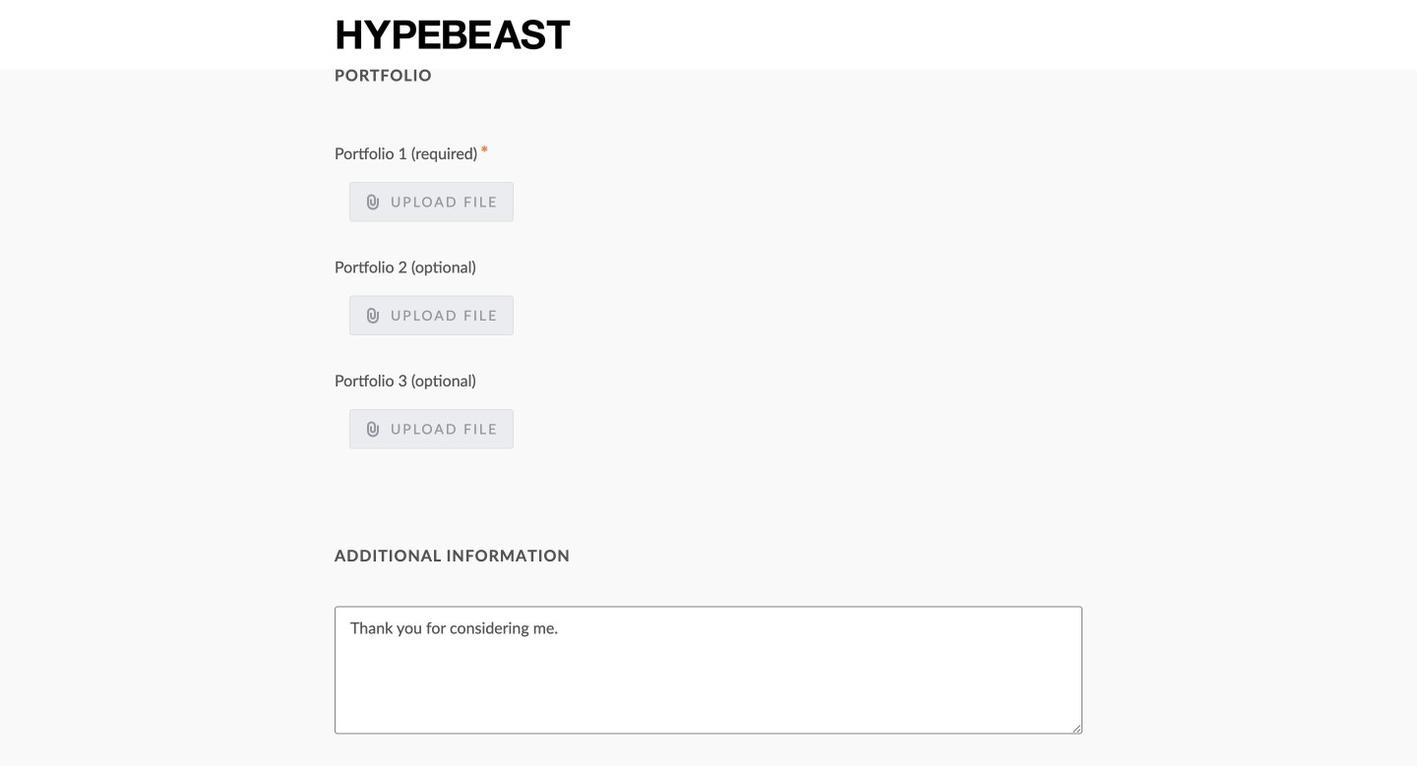 Task type: locate. For each thing, give the bounding box(es) containing it.
Add a cover letter or anything else you want to share. text field
[[335, 607, 1083, 735]]

1 vertical spatial paperclip image
[[365, 422, 381, 438]]

2 paperclip image from the top
[[365, 422, 381, 438]]

paperclip image
[[365, 194, 381, 210], [365, 422, 381, 438]]

1 paperclip image from the top
[[365, 194, 381, 210]]

0 vertical spatial paperclip image
[[365, 194, 381, 210]]

hypebeast logo image
[[335, 17, 572, 52]]



Task type: describe. For each thing, give the bounding box(es) containing it.
paperclip image
[[365, 308, 381, 324]]



Task type: vqa. For each thing, say whether or not it's contained in the screenshot.
middle 'paperclip' 'IMAGE'
yes



